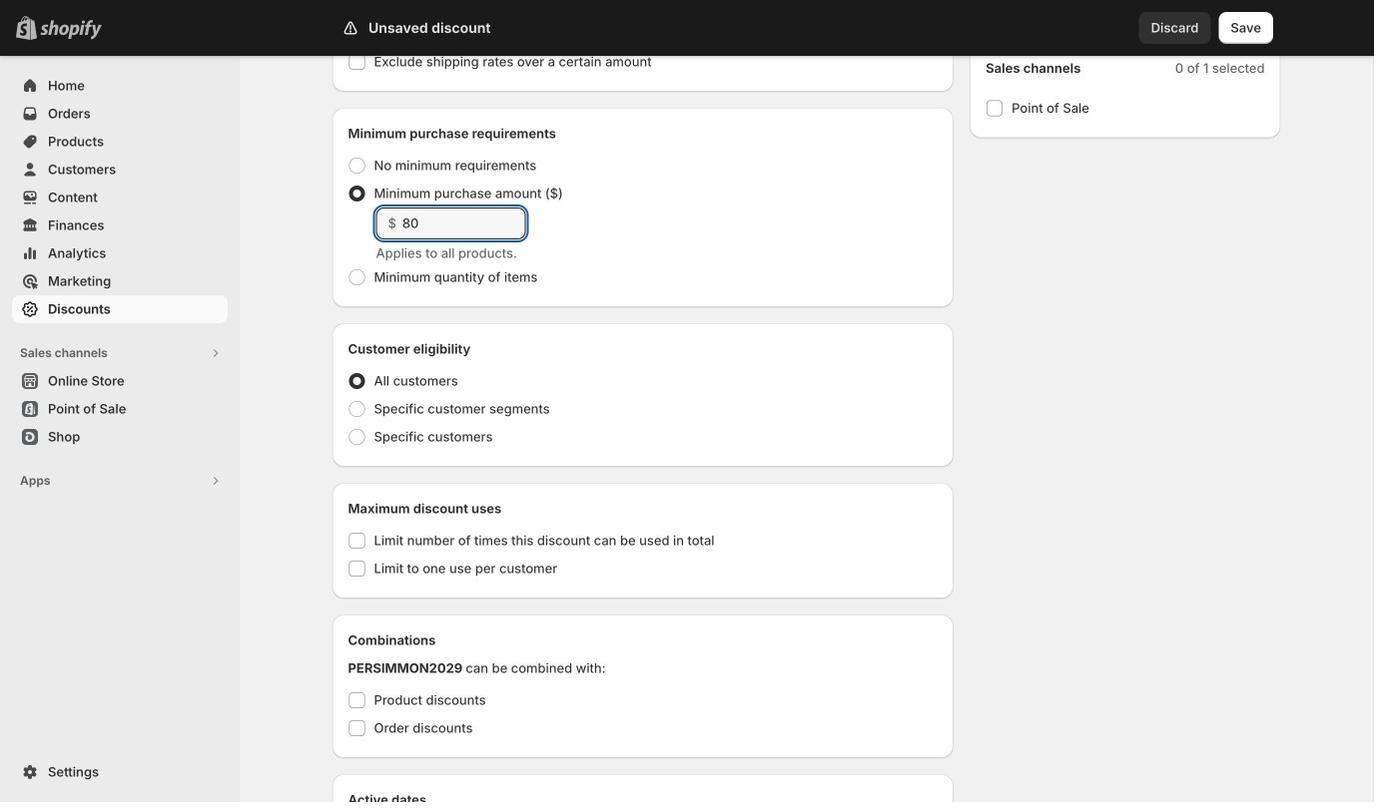 Task type: describe. For each thing, give the bounding box(es) containing it.
0.00 text field
[[402, 208, 526, 240]]

shopify image
[[40, 20, 102, 40]]



Task type: vqa. For each thing, say whether or not it's contained in the screenshot.
the leftmost 0.00 text box
no



